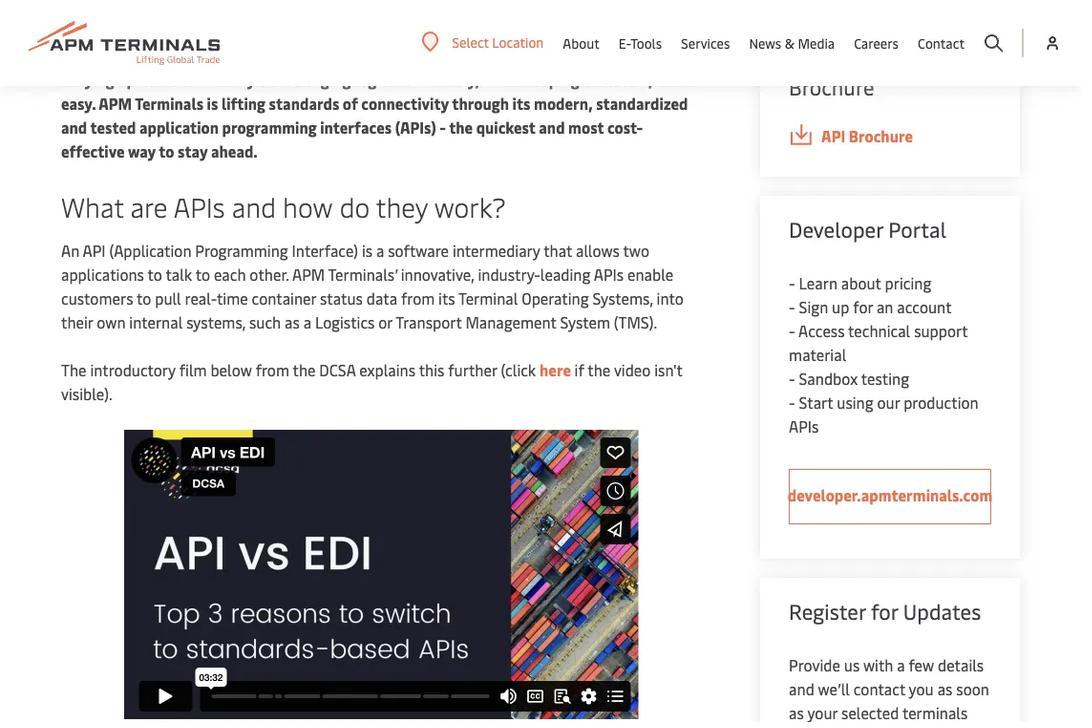 Task type: locate. For each thing, give the bounding box(es) containing it.
here
[[540, 360, 571, 380]]

is
[[656, 69, 667, 90], [207, 93, 218, 114], [362, 240, 373, 261]]

staying up-to-date in today's challenging logistics industry, while keeping costs low, is not easy. apm terminals is lifting standards of connectivity through its modern, standardized and tested application programming interfaces (apis) - the quickest and most cost- effective way to stay ahead.
[[61, 69, 695, 161]]

from right below
[[256, 360, 289, 380]]

cost-
[[608, 117, 643, 138]]

this
[[419, 360, 445, 380]]

as inside an api (application programming interface) is a software intermediary that allows two applications to talk to each other. apm terminals' innovative, industry-leading apis enable customers to pull real-time container status data from its terminal operating systems, into their own internal systems, such as a logistics or transport management system (tms).
[[285, 312, 300, 333]]

to
[[159, 141, 174, 161], [148, 264, 162, 285], [196, 264, 210, 285], [137, 288, 151, 309]]

news & media button
[[749, 0, 835, 86]]

you
[[909, 679, 934, 699]]

easy.
[[61, 93, 96, 114]]

soon
[[957, 679, 990, 699]]

contact
[[854, 679, 906, 699]]

details
[[938, 655, 984, 676]]

1 horizontal spatial api
[[822, 126, 846, 146]]

sign
[[799, 297, 829, 317]]

access
[[799, 321, 845, 341]]

about
[[563, 34, 600, 52]]

- learn about pricing - sign up for an account - access technical support material - sandbox testing - start using our production apis
[[789, 273, 979, 437]]

and inside provide us with a few details and we'll contact you as soon as your selected termina
[[789, 679, 815, 699]]

status
[[320, 288, 363, 309]]

1 horizontal spatial apm
[[292, 264, 325, 285]]

1 horizontal spatial its
[[513, 93, 531, 114]]

1 horizontal spatial a
[[377, 240, 384, 261]]

application
[[139, 117, 219, 138]]

-
[[440, 117, 446, 138], [789, 273, 796, 293], [789, 297, 796, 317], [789, 321, 796, 341], [789, 368, 796, 389], [789, 392, 796, 413]]

0 vertical spatial as
[[285, 312, 300, 333]]

internal
[[129, 312, 183, 333]]

0 horizontal spatial its
[[439, 288, 455, 309]]

account
[[897, 297, 952, 317]]

2 vertical spatial apis
[[789, 416, 819, 437]]

1 vertical spatial apm
[[292, 264, 325, 285]]

is up terminals'
[[362, 240, 373, 261]]

0 vertical spatial api
[[822, 126, 846, 146]]

1 vertical spatial as
[[938, 679, 953, 699]]

here link
[[540, 360, 575, 380]]

developer portal
[[789, 215, 947, 243]]

a down the container
[[304, 312, 311, 333]]

0 vertical spatial is
[[656, 69, 667, 90]]

(tms).
[[614, 312, 657, 333]]

2 horizontal spatial the
[[588, 360, 611, 380]]

- down material at right
[[789, 368, 796, 389]]

2 horizontal spatial a
[[897, 655, 905, 676]]

the inside staying up-to-date in today's challenging logistics industry, while keeping costs low, is not easy. apm terminals is lifting standards of connectivity through its modern, standardized and tested application programming interfaces (apis) - the quickest and most cost- effective way to stay ahead.
[[449, 117, 473, 138]]

1 horizontal spatial the
[[449, 117, 473, 138]]

1 vertical spatial for
[[871, 597, 899, 625]]

apis down allows
[[594, 264, 624, 285]]

testing
[[862, 368, 910, 389]]

for left an
[[854, 297, 873, 317]]

its inside staying up-to-date in today's challenging logistics industry, while keeping costs low, is not easy. apm terminals is lifting standards of connectivity through its modern, standardized and tested application programming interfaces (apis) - the quickest and most cost- effective way to stay ahead.
[[513, 93, 531, 114]]

the down the through
[[449, 117, 473, 138]]

is down in
[[207, 93, 218, 114]]

news
[[749, 34, 782, 52]]

isn't
[[655, 360, 683, 380]]

to-
[[141, 69, 163, 90]]

apis inside an api (application programming interface) is a software intermediary that allows two applications to talk to each other. apm terminals' innovative, industry-leading apis enable customers to pull real-time container status data from its terminal operating systems, into their own internal systems, such as a logistics or transport management system (tms).
[[594, 264, 624, 285]]

1 vertical spatial apis
[[594, 264, 624, 285]]

2 horizontal spatial apis
[[789, 416, 819, 437]]

0 horizontal spatial apm
[[99, 93, 132, 114]]

2 vertical spatial as
[[789, 703, 804, 723]]

using
[[837, 392, 874, 413]]

the inside if the video isn't visible).
[[588, 360, 611, 380]]

customers
[[61, 288, 133, 309]]

apis down the start
[[789, 416, 819, 437]]

if the video isn't visible).
[[61, 360, 683, 404]]

logistics
[[354, 69, 413, 90]]

terminals'
[[328, 264, 397, 285]]

modern,
[[534, 93, 593, 114]]

select location button
[[422, 32, 544, 53]]

is inside an api (application programming interface) is a software intermediary that allows two applications to talk to each other. apm terminals' innovative, industry-leading apis enable customers to pull real-time container status data from its terminal operating systems, into their own internal systems, such as a logistics or transport management system (tms).
[[362, 240, 373, 261]]

1 horizontal spatial is
[[362, 240, 373, 261]]

programming
[[195, 240, 288, 261]]

about
[[842, 273, 882, 293]]

their
[[61, 312, 93, 333]]

apis right the are
[[174, 188, 225, 224]]

1 vertical spatial its
[[439, 288, 455, 309]]

a left few
[[897, 655, 905, 676]]

its down innovative,
[[439, 288, 455, 309]]

what are apis and how do they work?
[[61, 188, 506, 224]]

1 vertical spatial from
[[256, 360, 289, 380]]

or
[[379, 312, 393, 333]]

- right the (apis)
[[440, 117, 446, 138]]

film
[[179, 360, 207, 380]]

news & media
[[749, 34, 835, 52]]

its up quickest
[[513, 93, 531, 114]]

to right way
[[159, 141, 174, 161]]

and down "provide"
[[789, 679, 815, 699]]

0 horizontal spatial is
[[207, 93, 218, 114]]

register
[[789, 597, 866, 625]]

api up developer
[[822, 126, 846, 146]]

your
[[808, 703, 838, 723]]

the
[[61, 360, 87, 380]]

as right you
[[938, 679, 953, 699]]

apis inside - learn about pricing - sign up for an account - access technical support material - sandbox testing - start using our production apis
[[789, 416, 819, 437]]

is left not
[[656, 69, 667, 90]]

apm down interface)
[[292, 264, 325, 285]]

software
[[388, 240, 449, 261]]

apm up tested
[[99, 93, 132, 114]]

the left the dcsa
[[293, 360, 316, 380]]

own
[[97, 312, 126, 333]]

from up transport in the top of the page
[[401, 288, 435, 309]]

api brochure
[[822, 126, 913, 146]]

a
[[377, 240, 384, 261], [304, 312, 311, 333], [897, 655, 905, 676]]

2 vertical spatial a
[[897, 655, 905, 676]]

select
[[452, 33, 489, 51]]

video
[[614, 360, 651, 380]]

brochure down careers
[[849, 126, 913, 146]]

api
[[822, 126, 846, 146], [83, 240, 106, 261]]

0 vertical spatial for
[[854, 297, 873, 317]]

system
[[560, 312, 610, 333]]

e-tools button
[[619, 0, 662, 86]]

brochure down media
[[789, 73, 875, 101]]

0 vertical spatial apm
[[99, 93, 132, 114]]

the introductory film below from the dcsa explains this further (click here
[[61, 360, 575, 380]]

0 horizontal spatial apis
[[174, 188, 225, 224]]

our
[[878, 392, 900, 413]]

2 vertical spatial is
[[362, 240, 373, 261]]

innovative,
[[401, 264, 474, 285]]

1 horizontal spatial apis
[[594, 264, 624, 285]]

0 vertical spatial its
[[513, 93, 531, 114]]

1 horizontal spatial from
[[401, 288, 435, 309]]

updates
[[904, 597, 982, 625]]

management
[[466, 312, 557, 333]]

as left "your"
[[789, 703, 804, 723]]

api right an
[[83, 240, 106, 261]]

1 vertical spatial api
[[83, 240, 106, 261]]

0 horizontal spatial a
[[304, 312, 311, 333]]

date
[[163, 69, 195, 90]]

from
[[401, 288, 435, 309], [256, 360, 289, 380]]

for up 'with'
[[871, 597, 899, 625]]

for inside - learn about pricing - sign up for an account - access technical support material - sandbox testing - start using our production apis
[[854, 297, 873, 317]]

apis for material
[[789, 416, 819, 437]]

through
[[452, 93, 509, 114]]

and
[[61, 117, 87, 138], [539, 117, 565, 138], [232, 188, 276, 224], [789, 679, 815, 699]]

the right the if
[[588, 360, 611, 380]]

as down the container
[[285, 312, 300, 333]]

0 vertical spatial a
[[377, 240, 384, 261]]

transport
[[396, 312, 462, 333]]

0 vertical spatial from
[[401, 288, 435, 309]]

its inside an api (application programming interface) is a software intermediary that allows two applications to talk to each other. apm terminals' innovative, industry-leading apis enable customers to pull real-time container status data from its terminal operating systems, into their own internal systems, such as a logistics or transport management system (tms).
[[439, 288, 455, 309]]

about button
[[563, 0, 600, 86]]

1 horizontal spatial as
[[789, 703, 804, 723]]

0 horizontal spatial as
[[285, 312, 300, 333]]

an api (application programming interface) is a software intermediary that allows two applications to talk to each other. apm terminals' innovative, industry-leading apis enable customers to pull real-time container status data from its terminal operating systems, into their own internal systems, such as a logistics or transport management system (tms).
[[61, 240, 684, 333]]

a up terminals'
[[377, 240, 384, 261]]

0 horizontal spatial api
[[83, 240, 106, 261]]



Task type: describe. For each thing, give the bounding box(es) containing it.
intermediary
[[453, 240, 540, 261]]

(click
[[501, 360, 536, 380]]

pricing
[[885, 273, 932, 293]]

support
[[915, 321, 968, 341]]

services
[[681, 34, 730, 52]]

interfaces
[[320, 117, 392, 138]]

api brochure link
[[789, 124, 992, 148]]

material
[[789, 344, 847, 365]]

sandbox
[[799, 368, 858, 389]]

keeping
[[525, 69, 580, 90]]

&
[[785, 34, 795, 52]]

1 vertical spatial brochure
[[849, 126, 913, 146]]

1 vertical spatial a
[[304, 312, 311, 333]]

contact
[[918, 34, 965, 52]]

up-
[[118, 69, 141, 90]]

select location
[[452, 33, 544, 51]]

and down the modern,
[[539, 117, 565, 138]]

while
[[483, 69, 521, 90]]

e-tools
[[619, 34, 662, 52]]

work?
[[434, 188, 506, 224]]

- inside staying up-to-date in today's challenging logistics industry, while keeping costs low, is not easy. apm terminals is lifting standards of connectivity through its modern, standardized and tested application programming interfaces (apis) - the quickest and most cost- effective way to stay ahead.
[[440, 117, 446, 138]]

tools
[[631, 34, 662, 52]]

and up programming
[[232, 188, 276, 224]]

talk
[[166, 264, 192, 285]]

selected
[[842, 703, 899, 723]]

they
[[376, 188, 428, 224]]

tested
[[90, 117, 136, 138]]

we'll
[[818, 679, 850, 699]]

a inside provide us with a few details and we'll contact you as soon as your selected termina
[[897, 655, 905, 676]]

way
[[128, 141, 156, 161]]

below
[[211, 360, 252, 380]]

start
[[799, 392, 834, 413]]

logistics
[[315, 312, 375, 333]]

low,
[[623, 69, 653, 90]]

1 vertical spatial is
[[207, 93, 218, 114]]

costs
[[583, 69, 620, 90]]

each
[[214, 264, 246, 285]]

do
[[340, 188, 370, 224]]

with
[[864, 655, 894, 676]]

challenging
[[270, 69, 351, 90]]

- left sign
[[789, 297, 796, 317]]

contact button
[[918, 0, 965, 86]]

0 horizontal spatial the
[[293, 360, 316, 380]]

production
[[904, 392, 979, 413]]

dcsa
[[319, 360, 356, 380]]

into
[[657, 288, 684, 309]]

- left access
[[789, 321, 796, 341]]

technical
[[849, 321, 911, 341]]

to left pull
[[137, 288, 151, 309]]

applications
[[61, 264, 144, 285]]

2 horizontal spatial is
[[656, 69, 667, 90]]

other.
[[250, 264, 289, 285]]

to up the real-
[[196, 264, 210, 285]]

provide us with a few details and we'll contact you as soon as your selected termina
[[789, 655, 990, 723]]

api inside an api (application programming interface) is a software intermediary that allows two applications to talk to each other. apm terminals' innovative, industry-leading apis enable customers to pull real-time container status data from its terminal operating systems, into their own internal systems, such as a logistics or transport management system (tms).
[[83, 240, 106, 261]]

to left talk
[[148, 264, 162, 285]]

(apis)
[[395, 117, 436, 138]]

apis for talk
[[594, 264, 624, 285]]

explains
[[359, 360, 416, 380]]

real-
[[185, 288, 217, 309]]

few
[[909, 655, 935, 676]]

effective
[[61, 141, 125, 161]]

two
[[623, 240, 650, 261]]

apm inside an api (application programming interface) is a software intermediary that allows two applications to talk to each other. apm terminals' innovative, industry-leading apis enable customers to pull real-time container status data from its terminal operating systems, into their own internal systems, such as a logistics or transport management system (tms).
[[292, 264, 325, 285]]

e-
[[619, 34, 631, 52]]

0 vertical spatial brochure
[[789, 73, 875, 101]]

- left the start
[[789, 392, 796, 413]]

today's
[[215, 69, 266, 90]]

industry,
[[417, 69, 480, 90]]

that
[[544, 240, 572, 261]]

not
[[671, 69, 695, 90]]

if
[[575, 360, 585, 380]]

services button
[[681, 0, 730, 86]]

careers button
[[854, 0, 899, 86]]

2 horizontal spatial as
[[938, 679, 953, 699]]

most
[[569, 117, 604, 138]]

apm inside staying up-to-date in today's challenging logistics industry, while keeping costs low, is not easy. apm terminals is lifting standards of connectivity through its modern, standardized and tested application programming interfaces (apis) - the quickest and most cost- effective way to stay ahead.
[[99, 93, 132, 114]]

from inside an api (application programming interface) is a software intermediary that allows two applications to talk to each other. apm terminals' innovative, industry-leading apis enable customers to pull real-time container status data from its terminal operating systems, into their own internal systems, such as a logistics or transport management system (tms).
[[401, 288, 435, 309]]

what
[[61, 188, 124, 224]]

allows
[[576, 240, 620, 261]]

terminal
[[459, 288, 518, 309]]

0 vertical spatial apis
[[174, 188, 225, 224]]

careers
[[854, 34, 899, 52]]

and down easy.
[[61, 117, 87, 138]]

to inside staying up-to-date in today's challenging logistics industry, while keeping costs low, is not easy. apm terminals is lifting standards of connectivity through its modern, standardized and tested application programming interfaces (apis) - the quickest and most cost- effective way to stay ahead.
[[159, 141, 174, 161]]

visible).
[[61, 384, 112, 404]]

quickest
[[477, 117, 536, 138]]

operating
[[522, 288, 589, 309]]

terminals
[[135, 93, 204, 114]]

standardized
[[596, 93, 688, 114]]

of
[[343, 93, 358, 114]]

systems,
[[593, 288, 653, 309]]

- left learn at the right top of page
[[789, 273, 796, 293]]

0 horizontal spatial from
[[256, 360, 289, 380]]

learn
[[799, 273, 838, 293]]

connectivity
[[361, 93, 449, 114]]

data
[[367, 288, 398, 309]]

an
[[877, 297, 894, 317]]

ahead.
[[211, 141, 258, 161]]

lifting
[[222, 93, 266, 114]]

time
[[217, 288, 248, 309]]



Task type: vqa. For each thing, say whether or not it's contained in the screenshot.
(APIs)
yes



